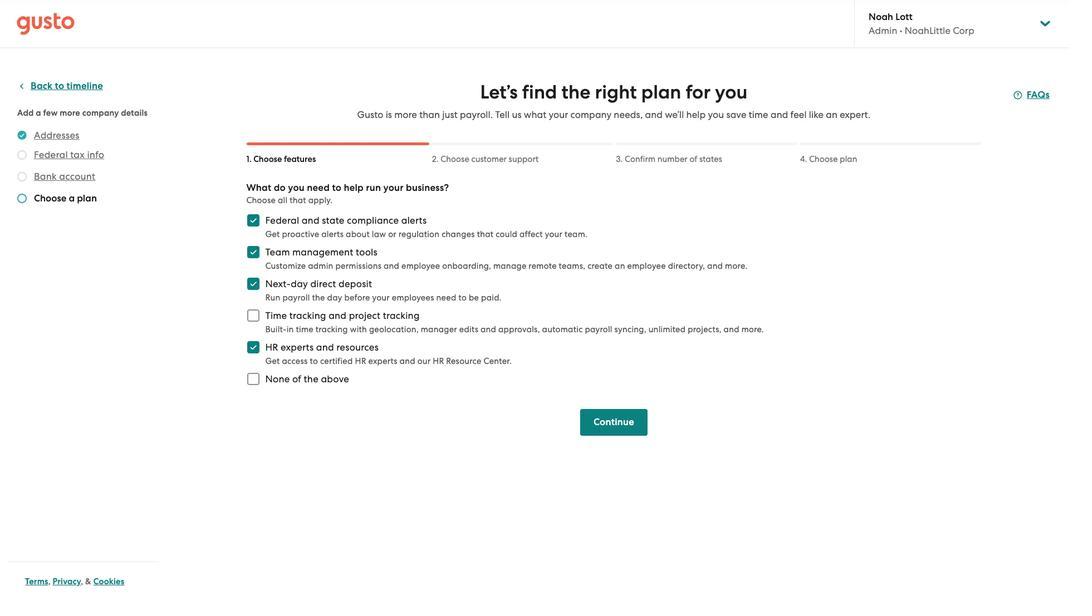 Task type: describe. For each thing, give the bounding box(es) containing it.
the for of
[[304, 374, 319, 385]]

needs,
[[614, 109, 643, 120]]

teams,
[[559, 261, 585, 271]]

1 vertical spatial an
[[615, 261, 625, 271]]

find
[[522, 81, 557, 104]]

certified
[[320, 356, 353, 366]]

tracking down time tracking and project tracking
[[316, 325, 348, 335]]

add a few more company details
[[17, 108, 148, 118]]

next-day direct deposit
[[265, 278, 372, 290]]

to down the hr experts and resources
[[310, 356, 318, 366]]

do
[[274, 182, 286, 194]]

run
[[265, 293, 280, 303]]

continue
[[594, 417, 634, 428]]

circle check image
[[17, 129, 27, 142]]

noah lott admin • noahlittle corp
[[869, 11, 974, 36]]

with
[[350, 325, 367, 335]]

what do you need to help run your business? choose all that apply.
[[246, 182, 449, 205]]

1 vertical spatial time
[[296, 325, 313, 335]]

bank account button
[[34, 170, 95, 183]]

support
[[509, 154, 539, 164]]

expert.
[[840, 109, 871, 120]]

get access to certified hr experts and our hr resource center.
[[265, 356, 512, 366]]

bank account
[[34, 171, 95, 182]]

0 vertical spatial you
[[715, 81, 748, 104]]

0 horizontal spatial more
[[60, 108, 80, 118]]

choose for choose plan
[[809, 154, 838, 164]]

tools
[[356, 247, 377, 258]]

0 horizontal spatial company
[[82, 108, 119, 118]]

back to timeline
[[31, 80, 103, 92]]

federal tax info
[[34, 149, 104, 160]]

and right the directory,
[[707, 261, 723, 271]]

states
[[699, 154, 722, 164]]

choose customer support
[[441, 154, 539, 164]]

unlimited
[[649, 325, 686, 335]]

customize admin permissions and employee onboarding, manage remote teams, create an employee directory, and more.
[[265, 261, 748, 271]]

more inside let's find the right plan for you gusto is more than just payroll. tell us what your company needs, and we'll help you save time and feel like an expert.
[[394, 109, 417, 120]]

what
[[246, 182, 271, 194]]

check image for bank
[[17, 172, 27, 182]]

feel
[[791, 109, 807, 120]]

federal tax info button
[[34, 148, 104, 161]]

and right 'projects,'
[[724, 325, 739, 335]]

and down before
[[329, 310, 347, 321]]

you inside what do you need to help run your business? choose all that apply.
[[288, 182, 305, 194]]

affect
[[520, 229, 543, 239]]

changes
[[442, 229, 475, 239]]

need inside what do you need to help run your business? choose all that apply.
[[307, 182, 330, 194]]

none of the above
[[265, 374, 349, 385]]

0 horizontal spatial experts
[[281, 342, 314, 353]]

terms , privacy , & cookies
[[25, 577, 124, 587]]

team
[[265, 247, 290, 258]]

payroll.
[[460, 109, 493, 120]]

privacy link
[[53, 577, 81, 587]]

admin
[[869, 25, 897, 36]]

before
[[344, 293, 370, 303]]

terms
[[25, 577, 48, 587]]

in
[[287, 325, 294, 335]]

0 vertical spatial more.
[[725, 261, 748, 271]]

choose for choose a plan
[[34, 193, 66, 204]]

timeline
[[67, 80, 103, 92]]

and left feel
[[771, 109, 788, 120]]

that inside what do you need to help run your business? choose all that apply.
[[290, 195, 306, 205]]

2 horizontal spatial hr
[[433, 356, 444, 366]]

create
[[588, 261, 613, 271]]

built-
[[265, 325, 287, 335]]

projects,
[[688, 325, 722, 335]]

an inside let's find the right plan for you gusto is more than just payroll. tell us what your company needs, and we'll help you save time and feel like an expert.
[[826, 109, 838, 120]]

Team management tools checkbox
[[241, 240, 265, 265]]

your inside what do you need to help run your business? choose all that apply.
[[383, 182, 404, 194]]

state
[[322, 215, 345, 226]]

1 horizontal spatial that
[[477, 229, 494, 239]]

corp
[[953, 25, 974, 36]]

tracking up in
[[289, 310, 326, 321]]

2 employee from the left
[[627, 261, 666, 271]]

noah
[[869, 11, 893, 23]]

to left the be
[[459, 293, 467, 303]]

law
[[372, 229, 386, 239]]

let's
[[480, 81, 518, 104]]

get for hr
[[265, 356, 280, 366]]

HR experts and resources checkbox
[[241, 335, 265, 360]]

resources
[[337, 342, 379, 353]]

addresses button
[[34, 129, 79, 142]]

choose a plan list
[[17, 129, 154, 208]]

continue button
[[580, 409, 648, 436]]

apply.
[[308, 195, 333, 205]]

resource
[[446, 356, 481, 366]]

1 horizontal spatial need
[[436, 293, 456, 303]]

choose inside what do you need to help run your business? choose all that apply.
[[246, 195, 276, 205]]

cookies
[[93, 577, 124, 587]]

all
[[278, 195, 288, 205]]

paid.
[[481, 293, 502, 303]]

back to timeline button
[[17, 80, 103, 93]]

plan inside list
[[77, 193, 97, 204]]

0 vertical spatial payroll
[[283, 293, 310, 303]]

manager
[[421, 325, 457, 335]]

next-
[[265, 278, 291, 290]]

choose features
[[254, 154, 316, 164]]

back
[[31, 80, 53, 92]]

bank
[[34, 171, 57, 182]]

Time tracking and project tracking checkbox
[[241, 303, 265, 328]]

and right edits on the bottom of the page
[[481, 325, 496, 335]]

customize
[[265, 261, 306, 271]]

could
[[496, 229, 517, 239]]

get for federal
[[265, 229, 280, 239]]

0 vertical spatial day
[[291, 278, 308, 290]]

1 horizontal spatial hr
[[355, 356, 366, 366]]

directory,
[[668, 261, 705, 271]]

tax
[[70, 149, 85, 160]]

time inside let's find the right plan for you gusto is more than just payroll. tell us what your company needs, and we'll help you save time and feel like an expert.
[[749, 109, 768, 120]]

addresses
[[34, 130, 79, 141]]

above
[[321, 374, 349, 385]]



Task type: locate. For each thing, give the bounding box(es) containing it.
1 get from the top
[[265, 229, 280, 239]]

0 vertical spatial federal
[[34, 149, 68, 160]]

account
[[59, 171, 95, 182]]

for
[[686, 81, 711, 104]]

1 horizontal spatial alerts
[[401, 215, 427, 226]]

hr experts and resources
[[265, 342, 379, 353]]

0 horizontal spatial alerts
[[321, 229, 344, 239]]

2 horizontal spatial plan
[[840, 154, 857, 164]]

employee down regulation in the left top of the page
[[402, 261, 440, 271]]

plan down expert.
[[840, 154, 857, 164]]

terms link
[[25, 577, 48, 587]]

0 horizontal spatial federal
[[34, 149, 68, 160]]

need up apply.
[[307, 182, 330, 194]]

compliance
[[347, 215, 399, 226]]

a for few
[[36, 108, 41, 118]]

your left the team.
[[545, 229, 562, 239]]

1 horizontal spatial payroll
[[585, 325, 612, 335]]

the inside let's find the right plan for you gusto is more than just payroll. tell us what your company needs, and we'll help you save time and feel like an expert.
[[562, 81, 591, 104]]

check image
[[17, 150, 27, 160], [17, 172, 27, 182]]

a inside choose a plan list
[[69, 193, 75, 204]]

help right 'we'll'
[[686, 109, 706, 120]]

to right back
[[55, 80, 64, 92]]

choose for choose features
[[254, 154, 282, 164]]

is
[[386, 109, 392, 120]]

choose down bank
[[34, 193, 66, 204]]

check image for federal
[[17, 150, 27, 160]]

proactive
[[282, 229, 319, 239]]

payroll down 'next-'
[[283, 293, 310, 303]]

that
[[290, 195, 306, 205], [477, 229, 494, 239]]

, left &
[[81, 577, 83, 587]]

1 vertical spatial you
[[708, 109, 724, 120]]

1 vertical spatial the
[[312, 293, 325, 303]]

more right is
[[394, 109, 417, 120]]

choose down what
[[246, 195, 276, 205]]

2 check image from the top
[[17, 172, 27, 182]]

0 vertical spatial time
[[749, 109, 768, 120]]

cookies button
[[93, 575, 124, 589]]

federal for federal tax info
[[34, 149, 68, 160]]

or
[[388, 229, 396, 239]]

and left 'we'll'
[[645, 109, 663, 120]]

time
[[265, 310, 287, 321]]

plan up 'we'll'
[[641, 81, 681, 104]]

admin
[[308, 261, 333, 271]]

0 horizontal spatial time
[[296, 325, 313, 335]]

approvals,
[[498, 325, 540, 335]]

day down customize
[[291, 278, 308, 290]]

to up apply.
[[332, 182, 341, 194]]

0 horizontal spatial hr
[[265, 342, 278, 353]]

a left few
[[36, 108, 41, 118]]

1 vertical spatial a
[[69, 193, 75, 204]]

to
[[55, 80, 64, 92], [332, 182, 341, 194], [459, 293, 467, 303], [310, 356, 318, 366]]

noahlittle
[[905, 25, 951, 36]]

company inside let's find the right plan for you gusto is more than just payroll. tell us what your company needs, and we'll help you save time and feel like an expert.
[[571, 109, 612, 120]]

about
[[346, 229, 370, 239]]

remote
[[529, 261, 557, 271]]

save
[[726, 109, 746, 120]]

1 check image from the top
[[17, 150, 27, 160]]

check image
[[17, 194, 27, 203]]

run payroll the day before your employees need to be paid.
[[265, 293, 502, 303]]

that left could
[[477, 229, 494, 239]]

time right in
[[296, 325, 313, 335]]

info
[[87, 149, 104, 160]]

1 horizontal spatial day
[[327, 293, 342, 303]]

0 horizontal spatial a
[[36, 108, 41, 118]]

2 get from the top
[[265, 356, 280, 366]]

like
[[809, 109, 824, 120]]

your right before
[[372, 293, 390, 303]]

to inside what do you need to help run your business? choose all that apply.
[[332, 182, 341, 194]]

help inside what do you need to help run your business? choose all that apply.
[[344, 182, 364, 194]]

employees
[[392, 293, 434, 303]]

0 vertical spatial an
[[826, 109, 838, 120]]

federal inside button
[[34, 149, 68, 160]]

1 vertical spatial that
[[477, 229, 494, 239]]

1 vertical spatial check image
[[17, 172, 27, 182]]

0 vertical spatial a
[[36, 108, 41, 118]]

you up "save"
[[715, 81, 748, 104]]

more right few
[[60, 108, 80, 118]]

, left privacy
[[48, 577, 51, 587]]

you
[[715, 81, 748, 104], [708, 109, 724, 120], [288, 182, 305, 194]]

0 vertical spatial get
[[265, 229, 280, 239]]

hr
[[265, 342, 278, 353], [355, 356, 366, 366], [433, 356, 444, 366]]

0 horizontal spatial ,
[[48, 577, 51, 587]]

help inside let's find the right plan for you gusto is more than just payroll. tell us what your company needs, and we'll help you save time and feel like an expert.
[[686, 109, 706, 120]]

management
[[292, 247, 353, 258]]

than
[[419, 109, 440, 120]]

1 vertical spatial payroll
[[585, 325, 612, 335]]

onboarding,
[[442, 261, 491, 271]]

of left states
[[690, 154, 697, 164]]

1 horizontal spatial company
[[571, 109, 612, 120]]

and up proactive
[[302, 215, 320, 226]]

federal for federal and state compliance alerts
[[265, 215, 299, 226]]

run
[[366, 182, 381, 194]]

1 horizontal spatial of
[[690, 154, 697, 164]]

1 vertical spatial of
[[292, 374, 301, 385]]

choose up what
[[254, 154, 282, 164]]

an right like
[[826, 109, 838, 120]]

and up certified
[[316, 342, 334, 353]]

0 vertical spatial check image
[[17, 150, 27, 160]]

0 horizontal spatial payroll
[[283, 293, 310, 303]]

details
[[121, 108, 148, 118]]

a for plan
[[69, 193, 75, 204]]

need left the be
[[436, 293, 456, 303]]

the right find
[[562, 81, 591, 104]]

0 horizontal spatial day
[[291, 278, 308, 290]]

and down the or
[[384, 261, 399, 271]]

and left our
[[400, 356, 415, 366]]

the for payroll
[[312, 293, 325, 303]]

of down 'access'
[[292, 374, 301, 385]]

2 , from the left
[[81, 577, 83, 587]]

a down account
[[69, 193, 75, 204]]

1 vertical spatial help
[[344, 182, 364, 194]]

1 horizontal spatial experts
[[368, 356, 397, 366]]

0 horizontal spatial an
[[615, 261, 625, 271]]

0 horizontal spatial that
[[290, 195, 306, 205]]

help left run at the left
[[344, 182, 364, 194]]

choose down like
[[809, 154, 838, 164]]

few
[[43, 108, 58, 118]]

Federal and state compliance alerts checkbox
[[241, 208, 265, 233]]

we'll
[[665, 109, 684, 120]]

customer
[[471, 154, 507, 164]]

your right run at the left
[[383, 182, 404, 194]]

more. right 'projects,'
[[742, 325, 764, 335]]

1 vertical spatial more.
[[742, 325, 764, 335]]

0 vertical spatial of
[[690, 154, 697, 164]]

1 employee from the left
[[402, 261, 440, 271]]

automatic
[[542, 325, 583, 335]]

2 vertical spatial plan
[[77, 193, 97, 204]]

1 vertical spatial plan
[[840, 154, 857, 164]]

plan inside let's find the right plan for you gusto is more than just payroll. tell us what your company needs, and we'll help you save time and feel like an expert.
[[641, 81, 681, 104]]

choose a plan
[[34, 193, 97, 204]]

1 vertical spatial get
[[265, 356, 280, 366]]

a
[[36, 108, 41, 118], [69, 193, 75, 204]]

get up team
[[265, 229, 280, 239]]

1 horizontal spatial a
[[69, 193, 75, 204]]

the
[[562, 81, 591, 104], [312, 293, 325, 303], [304, 374, 319, 385]]

hr down built-
[[265, 342, 278, 353]]

0 horizontal spatial need
[[307, 182, 330, 194]]

lott
[[896, 11, 913, 23]]

0 horizontal spatial of
[[292, 374, 301, 385]]

check image up check icon
[[17, 172, 27, 182]]

company down timeline
[[82, 108, 119, 118]]

faqs
[[1027, 89, 1050, 101]]

federal down all
[[265, 215, 299, 226]]

the left above
[[304, 374, 319, 385]]

0 vertical spatial alerts
[[401, 215, 427, 226]]

be
[[469, 293, 479, 303]]

plan down account
[[77, 193, 97, 204]]

1 vertical spatial need
[[436, 293, 456, 303]]

1 vertical spatial day
[[327, 293, 342, 303]]

Next-day direct deposit checkbox
[[241, 272, 265, 296]]

alerts up regulation in the left top of the page
[[401, 215, 427, 226]]

choose plan
[[809, 154, 857, 164]]

choose inside choose a plan list
[[34, 193, 66, 204]]

permissions
[[335, 261, 382, 271]]

deposit
[[339, 278, 372, 290]]

1 horizontal spatial more
[[394, 109, 417, 120]]

time
[[749, 109, 768, 120], [296, 325, 313, 335]]

1 vertical spatial federal
[[265, 215, 299, 226]]

geolocation,
[[369, 325, 419, 335]]

company down right
[[571, 109, 612, 120]]

1 horizontal spatial ,
[[81, 577, 83, 587]]

,
[[48, 577, 51, 587], [81, 577, 83, 587]]

an right the create
[[615, 261, 625, 271]]

alerts
[[401, 215, 427, 226], [321, 229, 344, 239]]

1 , from the left
[[48, 577, 51, 587]]

alerts down the state
[[321, 229, 344, 239]]

choose left customer
[[441, 154, 469, 164]]

us
[[512, 109, 522, 120]]

2 vertical spatial you
[[288, 182, 305, 194]]

just
[[442, 109, 458, 120]]

home image
[[17, 13, 75, 35]]

you right do
[[288, 182, 305, 194]]

0 vertical spatial that
[[290, 195, 306, 205]]

your inside let's find the right plan for you gusto is more than just payroll. tell us what your company needs, and we'll help you save time and feel like an expert.
[[549, 109, 568, 120]]

an
[[826, 109, 838, 120], [615, 261, 625, 271]]

right
[[595, 81, 637, 104]]

check image down circle check image
[[17, 150, 27, 160]]

center.
[[484, 356, 512, 366]]

company
[[82, 108, 119, 118], [571, 109, 612, 120]]

1 horizontal spatial federal
[[265, 215, 299, 226]]

0 vertical spatial the
[[562, 81, 591, 104]]

faqs button
[[1014, 89, 1050, 102]]

the down the next-day direct deposit
[[312, 293, 325, 303]]

hr down 'resources'
[[355, 356, 366, 366]]

choose for choose customer support
[[441, 154, 469, 164]]

1 vertical spatial alerts
[[321, 229, 344, 239]]

0 vertical spatial plan
[[641, 81, 681, 104]]

federal
[[34, 149, 68, 160], [265, 215, 299, 226]]

hr right our
[[433, 356, 444, 366]]

manage
[[493, 261, 527, 271]]

1 vertical spatial experts
[[368, 356, 397, 366]]

add
[[17, 108, 34, 118]]

employee
[[402, 261, 440, 271], [627, 261, 666, 271]]

1 horizontal spatial an
[[826, 109, 838, 120]]

team.
[[565, 229, 588, 239]]

None of the above checkbox
[[241, 367, 265, 391]]

more. right the directory,
[[725, 261, 748, 271]]

day down direct
[[327, 293, 342, 303]]

the for find
[[562, 81, 591, 104]]

2 vertical spatial the
[[304, 374, 319, 385]]

tracking
[[289, 310, 326, 321], [383, 310, 420, 321], [316, 325, 348, 335]]

number
[[658, 154, 688, 164]]

tracking up geolocation,
[[383, 310, 420, 321]]

experts up 'access'
[[281, 342, 314, 353]]

get up the none
[[265, 356, 280, 366]]

•
[[900, 25, 902, 36]]

payroll left syncing,
[[585, 325, 612, 335]]

0 horizontal spatial plan
[[77, 193, 97, 204]]

access
[[282, 356, 308, 366]]

1 horizontal spatial employee
[[627, 261, 666, 271]]

none
[[265, 374, 290, 385]]

your right what at the top
[[549, 109, 568, 120]]

1 horizontal spatial help
[[686, 109, 706, 120]]

you left "save"
[[708, 109, 724, 120]]

direct
[[310, 278, 336, 290]]

0 horizontal spatial employee
[[402, 261, 440, 271]]

0 vertical spatial experts
[[281, 342, 314, 353]]

experts down 'resources'
[[368, 356, 397, 366]]

help
[[686, 109, 706, 120], [344, 182, 364, 194]]

1 horizontal spatial time
[[749, 109, 768, 120]]

0 vertical spatial need
[[307, 182, 330, 194]]

1 horizontal spatial plan
[[641, 81, 681, 104]]

0 vertical spatial help
[[686, 109, 706, 120]]

federal down addresses button
[[34, 149, 68, 160]]

&
[[85, 577, 91, 587]]

that right all
[[290, 195, 306, 205]]

0 horizontal spatial help
[[344, 182, 364, 194]]

what
[[524, 109, 546, 120]]

to inside button
[[55, 80, 64, 92]]

time right "save"
[[749, 109, 768, 120]]

employee left the directory,
[[627, 261, 666, 271]]

team management tools
[[265, 247, 377, 258]]

syncing,
[[615, 325, 646, 335]]

edits
[[459, 325, 478, 335]]

experts
[[281, 342, 314, 353], [368, 356, 397, 366]]



Task type: vqa. For each thing, say whether or not it's contained in the screenshot.
the bottom You
yes



